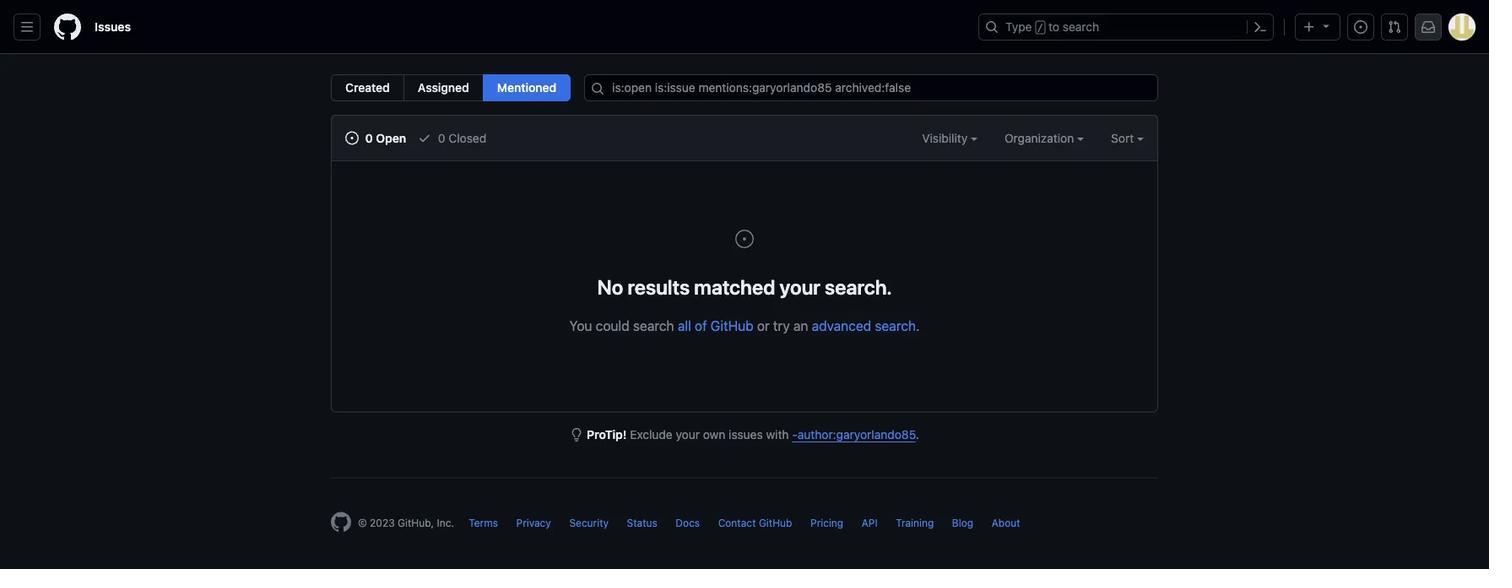 Task type: vqa. For each thing, say whether or not it's contained in the screenshot.
and to the bottom
no



Task type: locate. For each thing, give the bounding box(es) containing it.
try
[[773, 317, 790, 333]]

0 right check image
[[438, 131, 445, 145]]

0 horizontal spatial github
[[711, 317, 754, 333]]

search right to
[[1063, 20, 1099, 34]]

0 for closed
[[438, 131, 445, 145]]

issue opened image
[[1354, 20, 1368, 34]]

visibility
[[922, 131, 971, 145]]

created link
[[331, 74, 404, 101]]

1 vertical spatial github
[[759, 517, 792, 529]]

contact
[[718, 517, 756, 529]]

footer
[[317, 477, 1172, 569]]

or
[[757, 317, 770, 333]]

could
[[596, 317, 630, 333]]

.
[[916, 317, 920, 333], [916, 428, 919, 442]]

github inside footer
[[759, 517, 792, 529]]

type
[[1005, 20, 1032, 34]]

assigned
[[418, 81, 469, 95]]

0 inside "link"
[[365, 131, 373, 145]]

your
[[780, 275, 821, 298], [676, 428, 700, 442]]

your left own
[[676, 428, 700, 442]]

visibility button
[[922, 129, 978, 147]]

0 horizontal spatial your
[[676, 428, 700, 442]]

open
[[376, 131, 406, 145]]

issue opened image
[[345, 131, 359, 145], [734, 229, 755, 249]]

terms
[[469, 517, 498, 529]]

0 for open
[[365, 131, 373, 145]]

docs
[[676, 517, 700, 529]]

advanced
[[812, 317, 871, 333]]

2 0 from the left
[[438, 131, 445, 145]]

github
[[711, 317, 754, 333], [759, 517, 792, 529]]

sort
[[1111, 131, 1134, 145]]

github right contact
[[759, 517, 792, 529]]

1 horizontal spatial github
[[759, 517, 792, 529]]

0 open
[[362, 131, 406, 145]]

1 vertical spatial homepage image
[[331, 512, 351, 532]]

1 vertical spatial .
[[916, 428, 919, 442]]

protip!
[[587, 428, 627, 442]]

github right of
[[711, 317, 754, 333]]

homepage image left "issues"
[[54, 14, 81, 41]]

1 horizontal spatial issue opened image
[[734, 229, 755, 249]]

docs link
[[676, 517, 700, 529]]

status
[[627, 517, 657, 529]]

issues element
[[331, 74, 571, 101]]

issue opened image up no results matched your search.
[[734, 229, 755, 249]]

0 horizontal spatial search
[[633, 317, 674, 333]]

0 vertical spatial your
[[780, 275, 821, 298]]

0 horizontal spatial 0
[[365, 131, 373, 145]]

author:garyorlando85
[[798, 428, 916, 442]]

advanced search link
[[812, 317, 916, 333]]

pricing link
[[810, 517, 844, 529]]

0 horizontal spatial issue opened image
[[345, 131, 359, 145]]

1 horizontal spatial search
[[875, 317, 916, 333]]

0 vertical spatial issue opened image
[[345, 131, 359, 145]]

2023
[[370, 517, 395, 529]]

homepage image inside footer
[[331, 512, 351, 532]]

security
[[569, 517, 609, 529]]

0 left the "open"
[[365, 131, 373, 145]]

search left all
[[633, 317, 674, 333]]

privacy link
[[516, 517, 551, 529]]

issues
[[729, 428, 763, 442]]

search
[[1063, 20, 1099, 34], [633, 317, 674, 333], [875, 317, 916, 333]]

0 vertical spatial github
[[711, 317, 754, 333]]

search image
[[591, 82, 605, 95]]

1 horizontal spatial homepage image
[[331, 512, 351, 532]]

0 vertical spatial homepage image
[[54, 14, 81, 41]]

1 0 from the left
[[365, 131, 373, 145]]

no
[[597, 275, 623, 298]]

2 horizontal spatial search
[[1063, 20, 1099, 34]]

homepage image
[[54, 14, 81, 41], [331, 512, 351, 532]]

your up 'an'
[[780, 275, 821, 298]]

0 vertical spatial .
[[916, 317, 920, 333]]

blog link
[[952, 517, 974, 529]]

0 closed link
[[418, 129, 486, 147]]

0
[[365, 131, 373, 145], [438, 131, 445, 145]]

api
[[862, 517, 878, 529]]

1 horizontal spatial 0
[[438, 131, 445, 145]]

search down search.
[[875, 317, 916, 333]]

homepage image left ©
[[331, 512, 351, 532]]

Issues search field
[[584, 74, 1158, 101]]

organization
[[1005, 131, 1077, 145]]

issue opened image left '0 open'
[[345, 131, 359, 145]]

about link
[[992, 517, 1020, 529]]

api link
[[862, 517, 878, 529]]



Task type: describe. For each thing, give the bounding box(es) containing it.
matched
[[694, 275, 775, 298]]

Search all issues text field
[[584, 74, 1158, 101]]

1 horizontal spatial your
[[780, 275, 821, 298]]

contact github
[[718, 517, 792, 529]]

of
[[695, 317, 707, 333]]

training
[[896, 517, 934, 529]]

plus image
[[1303, 20, 1316, 34]]

github,
[[398, 517, 434, 529]]

issue opened image inside 0 open "link"
[[345, 131, 359, 145]]

all
[[678, 317, 691, 333]]

organization button
[[1005, 129, 1084, 147]]

sort button
[[1111, 129, 1144, 147]]

check image
[[418, 131, 432, 145]]

command palette image
[[1254, 20, 1267, 34]]

0 horizontal spatial homepage image
[[54, 14, 81, 41]]

1 vertical spatial your
[[676, 428, 700, 442]]

0 open link
[[345, 129, 406, 147]]

privacy
[[516, 517, 551, 529]]

© 2023 github, inc.
[[358, 517, 454, 529]]

status link
[[627, 517, 657, 529]]

results
[[628, 275, 690, 298]]

©
[[358, 517, 367, 529]]

-
[[792, 428, 798, 442]]

an
[[793, 317, 808, 333]]

blog
[[952, 517, 974, 529]]

no results matched your search.
[[597, 275, 892, 298]]

all of github link
[[678, 317, 754, 333]]

security link
[[569, 517, 609, 529]]

mentioned link
[[483, 74, 571, 101]]

exclude
[[630, 428, 673, 442]]

type / to search
[[1005, 20, 1099, 34]]

created
[[345, 81, 390, 95]]

own
[[703, 428, 725, 442]]

light bulb image
[[570, 428, 584, 442]]

/
[[1037, 22, 1043, 34]]

mentioned
[[497, 81, 556, 95]]

with
[[766, 428, 789, 442]]

to
[[1049, 20, 1060, 34]]

protip! exclude your own issues with -author:garyorlando85 .
[[587, 428, 919, 442]]

contact github link
[[718, 517, 792, 529]]

notifications image
[[1422, 20, 1435, 34]]

about
[[992, 517, 1020, 529]]

training link
[[896, 517, 934, 529]]

assigned link
[[403, 74, 484, 101]]

git pull request image
[[1388, 20, 1401, 34]]

1 vertical spatial issue opened image
[[734, 229, 755, 249]]

inc.
[[437, 517, 454, 529]]

0 closed
[[435, 131, 486, 145]]

you could search all of github or try an advanced search .
[[569, 317, 920, 333]]

-author:garyorlando85 link
[[792, 428, 916, 442]]

pricing
[[810, 517, 844, 529]]

you
[[569, 317, 592, 333]]

issues
[[95, 20, 131, 34]]

footer containing © 2023 github, inc.
[[317, 477, 1172, 569]]

terms link
[[469, 517, 498, 529]]

search.
[[825, 275, 892, 298]]

closed
[[449, 131, 486, 145]]

triangle down image
[[1320, 19, 1333, 33]]



